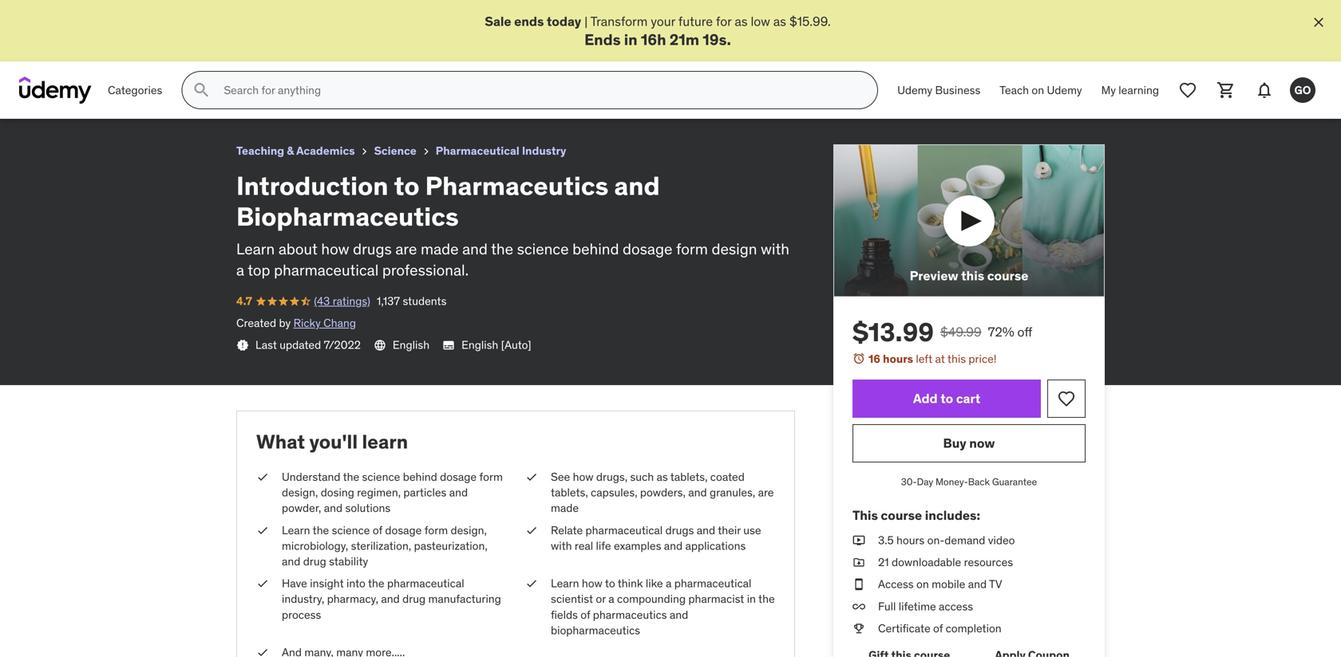 Task type: vqa. For each thing, say whether or not it's contained in the screenshot.
Wishlist icon associated with The Ultimate Git Course - with Applications in Unreal Engine
no



Task type: describe. For each thing, give the bounding box(es) containing it.
teaching & academics link
[[236, 141, 355, 161]]

to for introduction
[[394, 170, 419, 202]]

drugs inside 'introduction to pharmaceutics and biopharmaceutics learn about how drugs are made and the science behind dosage form design with a top pharmaceutical professional.'
[[353, 239, 392, 258]]

cart
[[956, 391, 980, 407]]

alarm image
[[853, 352, 865, 365]]

notifications image
[[1255, 81, 1274, 100]]

insight
[[310, 577, 344, 591]]

regimen,
[[357, 486, 401, 500]]

drugs inside relate pharmaceutical drugs and their use with real life examples and applications
[[665, 524, 694, 538]]

my learning
[[1101, 83, 1159, 97]]

resources
[[964, 556, 1013, 570]]

$15.99.
[[789, 13, 831, 30]]

closed captions image
[[442, 339, 455, 352]]

submit search image
[[192, 81, 211, 100]]

xsmall image for certificate of completion
[[853, 621, 865, 637]]

(43
[[314, 294, 330, 308]]

$13.99
[[853, 316, 934, 348]]

relate pharmaceutical drugs and their use with real life examples and applications
[[551, 524, 761, 554]]

relate
[[551, 524, 583, 538]]

wishlist image
[[1178, 81, 1197, 100]]

demand
[[945, 534, 985, 548]]

examples
[[614, 539, 661, 554]]

this course includes:
[[853, 508, 980, 524]]

with inside relate pharmaceutical drugs and their use with real life examples and applications
[[551, 539, 572, 554]]

in inside learn how to think like a pharmaceutical scientist or a compounding pharmacist in the fields of pharmaceutics and biopharmaceutics
[[747, 592, 756, 607]]

on for access
[[916, 578, 929, 592]]

coated
[[710, 470, 745, 485]]

think
[[618, 577, 643, 591]]

mobile
[[932, 578, 965, 592]]

pharmacist
[[688, 592, 744, 607]]

as inside see how drugs, such as tablets, coated tablets, capsules, powders, and granules, are made
[[656, 470, 668, 485]]

science inside 'introduction to pharmaceutics and biopharmaceutics learn about how drugs are made and the science behind dosage form design with a top pharmaceutical professional.'
[[517, 239, 569, 258]]

how for see
[[573, 470, 593, 485]]

categories
[[108, 83, 162, 97]]

2 horizontal spatial of
[[933, 622, 943, 636]]

stability
[[329, 555, 368, 569]]

dosage for understand the science behind dosage form design, dosing regimen, particles and powder, and solutions
[[440, 470, 477, 485]]

fields
[[551, 608, 578, 622]]

made inside 'introduction to pharmaceutics and biopharmaceutics learn about how drugs are made and the science behind dosage form design with a top pharmaceutical professional.'
[[421, 239, 459, 258]]

to for add
[[940, 391, 953, 407]]

particles
[[403, 486, 447, 500]]

english [auto]
[[461, 338, 531, 353]]

scientist
[[551, 592, 593, 607]]

industry
[[522, 144, 566, 158]]

1,137 students
[[377, 294, 447, 308]]

xsmall image for understand the science behind dosage form design, dosing regimen, particles and powder, and solutions
[[256, 470, 269, 485]]

off
[[1017, 324, 1032, 340]]

science
[[374, 144, 417, 158]]

pharmacy,
[[327, 592, 378, 607]]

the inside 'introduction to pharmaceutics and biopharmaceutics learn about how drugs are made and the science behind dosage form design with a top pharmaceutical professional.'
[[491, 239, 513, 258]]

[auto]
[[501, 338, 531, 353]]

shopping cart with 0 items image
[[1217, 81, 1236, 100]]

a inside 'introduction to pharmaceutics and biopharmaceutics learn about how drugs are made and the science behind dosage form design with a top pharmaceutical professional.'
[[236, 261, 244, 280]]

form for understand the science behind dosage form design, dosing regimen, particles and powder, and solutions
[[479, 470, 503, 485]]

add
[[913, 391, 938, 407]]

Search for anything text field
[[221, 77, 858, 104]]

english for english
[[393, 338, 430, 353]]

life
[[596, 539, 611, 554]]

close image
[[1311, 14, 1327, 30]]

full
[[878, 600, 896, 614]]

xsmall image for 3.5 hours on-demand video
[[853, 533, 865, 549]]

day
[[917, 476, 933, 489]]

(43 ratings)
[[314, 294, 370, 308]]

1 udemy from the left
[[897, 83, 932, 97]]

includes:
[[925, 508, 980, 524]]

drug inside the have insight into the pharmaceutical industry, pharmacy, and drug manufacturing process
[[402, 592, 426, 607]]

certificate
[[878, 622, 930, 636]]

buy now
[[943, 435, 995, 452]]

30-day money-back guarantee
[[901, 476, 1037, 489]]

hours for 3.5
[[896, 534, 925, 548]]

science for of
[[332, 524, 370, 538]]

&
[[287, 144, 294, 158]]

on for teach
[[1032, 83, 1044, 97]]

teach on udemy
[[1000, 83, 1082, 97]]

udemy business
[[897, 83, 980, 97]]

pharmaceutical inside relate pharmaceutical drugs and their use with real life examples and applications
[[586, 524, 663, 538]]

xsmall image for 21 downloadable resources
[[853, 555, 865, 571]]

xsmall image for last updated 7/2022
[[236, 339, 249, 352]]

drug inside learn the science of dosage form design, microbiology, sterilization, pasteurization, and drug stability
[[303, 555, 326, 569]]

pharmaceutical inside the have insight into the pharmaceutical industry, pharmacy, and drug manufacturing process
[[387, 577, 464, 591]]

teaching
[[236, 144, 284, 158]]

$49.99
[[940, 324, 982, 340]]

0 horizontal spatial tablets,
[[551, 486, 588, 500]]

ends
[[514, 13, 544, 30]]

this
[[853, 508, 878, 524]]

the inside learn the science of dosage form design, microbiology, sterilization, pasteurization, and drug stability
[[313, 524, 329, 538]]

learn how to think like a pharmaceutical scientist or a compounding pharmacist in the fields of pharmaceutics and biopharmaceutics
[[551, 577, 775, 638]]

preview this course
[[910, 268, 1028, 284]]

72%
[[988, 324, 1014, 340]]

guarantee
[[992, 476, 1037, 489]]

last
[[255, 338, 277, 353]]

$13.99 $49.99 72% off
[[853, 316, 1032, 348]]

how for learn
[[582, 577, 603, 591]]

solutions
[[345, 501, 391, 516]]

ricky
[[293, 316, 321, 331]]

dosage inside 'introduction to pharmaceutics and biopharmaceutics learn about how drugs are made and the science behind dosage form design with a top pharmaceutical professional.'
[[623, 239, 672, 258]]

0 vertical spatial tablets,
[[670, 470, 708, 485]]

learn the science of dosage form design, microbiology, sterilization, pasteurization, and drug stability
[[282, 524, 488, 569]]

pharmaceutics
[[425, 170, 608, 202]]

science link
[[374, 141, 417, 161]]

and inside learn the science of dosage form design, microbiology, sterilization, pasteurization, and drug stability
[[282, 555, 300, 569]]

science for behind
[[362, 470, 400, 485]]

xsmall image for full lifetime access
[[853, 599, 865, 615]]

what
[[256, 430, 305, 454]]

learn for learn the science of dosage form design, microbiology, sterilization, pasteurization, and drug stability
[[282, 524, 310, 538]]

introduction to pharmaceutics and biopharmaceutics learn about how drugs are made and the science behind dosage form design with a top pharmaceutical professional.
[[236, 170, 789, 280]]

hours for 16
[[883, 352, 913, 366]]

transform
[[590, 13, 648, 30]]

ratings)
[[333, 294, 370, 308]]

pasteurization,
[[414, 539, 488, 554]]

pharmaceutical inside learn how to think like a pharmaceutical scientist or a compounding pharmacist in the fields of pharmaceutics and biopharmaceutics
[[674, 577, 751, 591]]

introduction
[[236, 170, 388, 202]]

understand
[[282, 470, 340, 485]]

the inside the have insight into the pharmaceutical industry, pharmacy, and drug manufacturing process
[[368, 577, 384, 591]]

downloadable
[[892, 556, 961, 570]]

your
[[651, 13, 675, 30]]

certificate of completion
[[878, 622, 1002, 636]]

my
[[1101, 83, 1116, 97]]

access
[[878, 578, 914, 592]]

2 horizontal spatial as
[[773, 13, 786, 30]]

see how drugs, such as tablets, coated tablets, capsules, powders, and granules, are made
[[551, 470, 774, 516]]

are inside see how drugs, such as tablets, coated tablets, capsules, powders, and granules, are made
[[758, 486, 774, 500]]

in inside sale ends today | transform your future for as low as $15.99. ends in 16h 21m 19s .
[[624, 30, 637, 49]]

xsmall image for have insight into the pharmaceutical industry, pharmacy, and drug manufacturing process
[[256, 576, 269, 592]]



Task type: locate. For each thing, give the bounding box(es) containing it.
have
[[282, 577, 307, 591]]

learn down powder,
[[282, 524, 310, 538]]

1 horizontal spatial as
[[735, 13, 748, 30]]

english right the 'course language' image
[[393, 338, 430, 353]]

udemy left the "business"
[[897, 83, 932, 97]]

1 vertical spatial a
[[666, 577, 672, 591]]

7/2022
[[324, 338, 361, 353]]

are right granules,
[[758, 486, 774, 500]]

1 vertical spatial hours
[[896, 534, 925, 548]]

pharmaceutical up examples
[[586, 524, 663, 538]]

pharmaceutical up manufacturing
[[387, 577, 464, 591]]

buy now button
[[853, 425, 1086, 463]]

drugs down biopharmaceutics
[[353, 239, 392, 258]]

1 vertical spatial with
[[551, 539, 572, 554]]

add to cart button
[[853, 380, 1041, 418]]

sale
[[485, 13, 511, 30]]

0 vertical spatial to
[[394, 170, 419, 202]]

behind inside 'introduction to pharmaceutics and biopharmaceutics learn about how drugs are made and the science behind dosage form design with a top pharmaceutical professional.'
[[572, 239, 619, 258]]

how inside 'introduction to pharmaceutics and biopharmaceutics learn about how drugs are made and the science behind dosage form design with a top pharmaceutical professional.'
[[321, 239, 349, 258]]

1 vertical spatial course
[[881, 508, 922, 524]]

use
[[743, 524, 761, 538]]

0 horizontal spatial english
[[393, 338, 430, 353]]

with down relate
[[551, 539, 572, 554]]

with right the design
[[761, 239, 789, 258]]

16h 21m 19s
[[641, 30, 727, 49]]

of inside learn how to think like a pharmaceutical scientist or a compounding pharmacist in the fields of pharmaceutics and biopharmaceutics
[[581, 608, 590, 622]]

0 vertical spatial learn
[[236, 239, 275, 258]]

1 horizontal spatial tablets,
[[670, 470, 708, 485]]

of inside learn the science of dosage form design, microbiology, sterilization, pasteurization, and drug stability
[[373, 524, 382, 538]]

form left the design
[[676, 239, 708, 258]]

2 udemy from the left
[[1047, 83, 1082, 97]]

microbiology,
[[282, 539, 348, 554]]

hours right 3.5
[[896, 534, 925, 548]]

1 vertical spatial how
[[573, 470, 593, 485]]

teach on udemy link
[[990, 71, 1092, 110]]

dosage inside understand the science behind dosage form design, dosing regimen, particles and powder, and solutions
[[440, 470, 477, 485]]

drug
[[303, 555, 326, 569], [402, 592, 426, 607]]

0 vertical spatial on
[[1032, 83, 1044, 97]]

by
[[279, 316, 291, 331]]

dosage
[[623, 239, 672, 258], [440, 470, 477, 485], [385, 524, 422, 538]]

real
[[575, 539, 593, 554]]

see
[[551, 470, 570, 485]]

drugs,
[[596, 470, 627, 485]]

0 horizontal spatial to
[[394, 170, 419, 202]]

science down pharmaceutics
[[517, 239, 569, 258]]

of down full lifetime access
[[933, 622, 943, 636]]

0 vertical spatial course
[[987, 268, 1028, 284]]

0 vertical spatial how
[[321, 239, 349, 258]]

1 vertical spatial tablets,
[[551, 486, 588, 500]]

1 horizontal spatial drug
[[402, 592, 426, 607]]

design, up pasteurization,
[[451, 524, 487, 538]]

and inside learn how to think like a pharmaceutical scientist or a compounding pharmacist in the fields of pharmaceutics and biopharmaceutics
[[670, 608, 688, 622]]

2 vertical spatial science
[[332, 524, 370, 538]]

0 horizontal spatial learn
[[236, 239, 275, 258]]

science inside learn the science of dosage form design, microbiology, sterilization, pasteurization, and drug stability
[[332, 524, 370, 538]]

0 vertical spatial drugs
[[353, 239, 392, 258]]

hours right 16
[[883, 352, 913, 366]]

0 vertical spatial behind
[[572, 239, 619, 258]]

top
[[248, 261, 270, 280]]

pharmaceutical inside 'introduction to pharmaceutics and biopharmaceutics learn about how drugs are made and the science behind dosage form design with a top pharmaceutical professional.'
[[274, 261, 379, 280]]

to inside add to cart button
[[940, 391, 953, 407]]

how inside learn how to think like a pharmaceutical scientist or a compounding pharmacist in the fields of pharmaceutics and biopharmaceutics
[[582, 577, 603, 591]]

english for english [auto]
[[461, 338, 498, 353]]

0 vertical spatial hours
[[883, 352, 913, 366]]

0 horizontal spatial design,
[[282, 486, 318, 500]]

0 horizontal spatial dosage
[[385, 524, 422, 538]]

0 vertical spatial dosage
[[623, 239, 672, 258]]

and inside see how drugs, such as tablets, coated tablets, capsules, powders, and granules, are made
[[688, 486, 707, 500]]

learning
[[1119, 83, 1159, 97]]

0 vertical spatial this
[[961, 268, 984, 284]]

now
[[969, 435, 995, 452]]

0 horizontal spatial a
[[236, 261, 244, 280]]

made up relate
[[551, 501, 579, 516]]

this
[[961, 268, 984, 284], [947, 352, 966, 366]]

1 horizontal spatial on
[[1032, 83, 1044, 97]]

video
[[988, 534, 1015, 548]]

or
[[596, 592, 606, 607]]

business
[[935, 83, 980, 97]]

1 horizontal spatial english
[[461, 338, 498, 353]]

1 horizontal spatial course
[[987, 268, 1028, 284]]

xsmall image
[[236, 339, 249, 352], [256, 470, 269, 485], [525, 470, 538, 485], [256, 523, 269, 539], [853, 555, 865, 571], [525, 576, 538, 592]]

to inside learn how to think like a pharmaceutical scientist or a compounding pharmacist in the fields of pharmaceutics and biopharmaceutics
[[605, 577, 615, 591]]

form inside understand the science behind dosage form design, dosing regimen, particles and powder, and solutions
[[479, 470, 503, 485]]

1 vertical spatial made
[[551, 501, 579, 516]]

course up 72%
[[987, 268, 1028, 284]]

in down transform
[[624, 30, 637, 49]]

0 vertical spatial in
[[624, 30, 637, 49]]

2 vertical spatial to
[[605, 577, 615, 591]]

0 horizontal spatial with
[[551, 539, 572, 554]]

in right pharmacist
[[747, 592, 756, 607]]

form inside 'introduction to pharmaceutics and biopharmaceutics learn about how drugs are made and the science behind dosage form design with a top pharmaceutical professional.'
[[676, 239, 708, 258]]

2 vertical spatial how
[[582, 577, 603, 591]]

how inside see how drugs, such as tablets, coated tablets, capsules, powders, and granules, are made
[[573, 470, 593, 485]]

1 horizontal spatial form
[[479, 470, 503, 485]]

course
[[987, 268, 1028, 284], [881, 508, 922, 524]]

today
[[547, 13, 581, 30]]

as right low
[[773, 13, 786, 30]]

the down pharmaceutics
[[491, 239, 513, 258]]

1 horizontal spatial drugs
[[665, 524, 694, 538]]

design
[[712, 239, 757, 258]]

course inside button
[[987, 268, 1028, 284]]

0 horizontal spatial udemy
[[897, 83, 932, 97]]

teaching & academics
[[236, 144, 355, 158]]

1 vertical spatial learn
[[282, 524, 310, 538]]

4.7
[[236, 294, 252, 308]]

|
[[584, 13, 588, 30]]

xsmall image for learn how to think like a pharmaceutical scientist or a compounding pharmacist in the fields of pharmaceutics and biopharmaceutics
[[525, 576, 538, 592]]

science down solutions
[[332, 524, 370, 538]]

tablets, up powders,
[[670, 470, 708, 485]]

as up powders,
[[656, 470, 668, 485]]

2 horizontal spatial learn
[[551, 577, 579, 591]]

the inside understand the science behind dosage form design, dosing regimen, particles and powder, and solutions
[[343, 470, 359, 485]]

0 horizontal spatial as
[[656, 470, 668, 485]]

to up or
[[605, 577, 615, 591]]

1 vertical spatial science
[[362, 470, 400, 485]]

of up sterilization,
[[373, 524, 382, 538]]

udemy image
[[19, 77, 92, 104]]

behind inside understand the science behind dosage form design, dosing regimen, particles and powder, and solutions
[[403, 470, 437, 485]]

1 horizontal spatial in
[[747, 592, 756, 607]]

the inside learn how to think like a pharmaceutical scientist or a compounding pharmacist in the fields of pharmaceutics and biopharmaceutics
[[758, 592, 775, 607]]

are up professional.
[[395, 239, 417, 258]]

drug down microbiology,
[[303, 555, 326, 569]]

the up dosing
[[343, 470, 359, 485]]

learn inside learn the science of dosage form design, microbiology, sterilization, pasteurization, and drug stability
[[282, 524, 310, 538]]

21 downloadable resources
[[878, 556, 1013, 570]]

16
[[868, 352, 880, 366]]

0 horizontal spatial behind
[[403, 470, 437, 485]]

learn inside 'introduction to pharmaceutics and biopharmaceutics learn about how drugs are made and the science behind dosage form design with a top pharmaceutical professional.'
[[236, 239, 275, 258]]

lifetime
[[899, 600, 936, 614]]

learn up the scientist
[[551, 577, 579, 591]]

created by ricky chang
[[236, 316, 356, 331]]

and inside the have insight into the pharmaceutical industry, pharmacy, and drug manufacturing process
[[381, 592, 400, 607]]

updated
[[280, 338, 321, 353]]

learn
[[362, 430, 408, 454]]

xsmall image for access on mobile and tv
[[853, 577, 865, 593]]

1,137
[[377, 294, 400, 308]]

drug left manufacturing
[[402, 592, 426, 607]]

course language image
[[374, 339, 386, 352]]

1 horizontal spatial behind
[[572, 239, 619, 258]]

a right like
[[666, 577, 672, 591]]

the up microbiology,
[[313, 524, 329, 538]]

2 vertical spatial a
[[608, 592, 614, 607]]

course up 3.5
[[881, 508, 922, 524]]

made up professional.
[[421, 239, 459, 258]]

are
[[395, 239, 417, 258], [758, 486, 774, 500]]

2 horizontal spatial form
[[676, 239, 708, 258]]

on-
[[927, 534, 945, 548]]

biopharmaceutics
[[551, 624, 640, 638]]

english
[[393, 338, 430, 353], [461, 338, 498, 353]]

ends
[[584, 30, 621, 49]]

science up regimen,
[[362, 470, 400, 485]]

1 vertical spatial this
[[947, 352, 966, 366]]

1 vertical spatial dosage
[[440, 470, 477, 485]]

on up full lifetime access
[[916, 578, 929, 592]]

the right "into"
[[368, 577, 384, 591]]

learn for learn how to think like a pharmaceutical scientist or a compounding pharmacist in the fields of pharmaceutics and biopharmaceutics
[[551, 577, 579, 591]]

2 english from the left
[[461, 338, 498, 353]]

0 vertical spatial drug
[[303, 555, 326, 569]]

drugs up applications
[[665, 524, 694, 538]]

add to cart
[[913, 391, 980, 407]]

on right the teach
[[1032, 83, 1044, 97]]

0 horizontal spatial on
[[916, 578, 929, 592]]

2 horizontal spatial a
[[666, 577, 672, 591]]

academics
[[296, 144, 355, 158]]

form up pasteurization,
[[424, 524, 448, 538]]

last updated 7/2022
[[255, 338, 361, 353]]

1 horizontal spatial are
[[758, 486, 774, 500]]

udemy
[[897, 83, 932, 97], [1047, 83, 1082, 97]]

like
[[646, 577, 663, 591]]

pharmaceutical industry
[[436, 144, 566, 158]]

to
[[394, 170, 419, 202], [940, 391, 953, 407], [605, 577, 615, 591]]

16 hours left at this price!
[[868, 352, 997, 366]]

xsmall image for relate pharmaceutical drugs and their use with real life examples and applications
[[525, 523, 538, 539]]

1 horizontal spatial a
[[608, 592, 614, 607]]

0 horizontal spatial drug
[[303, 555, 326, 569]]

how right "see"
[[573, 470, 593, 485]]

how up or
[[582, 577, 603, 591]]

0 vertical spatial design,
[[282, 486, 318, 500]]

wishlist image
[[1057, 390, 1076, 409]]

the right pharmacist
[[758, 592, 775, 607]]

to inside 'introduction to pharmaceutics and biopharmaceutics learn about how drugs are made and the science behind dosage form design with a top pharmaceutical professional.'
[[394, 170, 419, 202]]

1 horizontal spatial with
[[761, 239, 789, 258]]

form inside learn the science of dosage form design, microbiology, sterilization, pasteurization, and drug stability
[[424, 524, 448, 538]]

1 vertical spatial to
[[940, 391, 953, 407]]

at
[[935, 352, 945, 366]]

their
[[718, 524, 741, 538]]

tablets, down "see"
[[551, 486, 588, 500]]

1 horizontal spatial to
[[605, 577, 615, 591]]

tablets,
[[670, 470, 708, 485], [551, 486, 588, 500]]

0 vertical spatial made
[[421, 239, 459, 258]]

powders,
[[640, 486, 686, 500]]

2 vertical spatial learn
[[551, 577, 579, 591]]

how down biopharmaceutics
[[321, 239, 349, 258]]

form left "see"
[[479, 470, 503, 485]]

about
[[278, 239, 318, 258]]

30-
[[901, 476, 917, 489]]

pharmaceutical up pharmacist
[[674, 577, 751, 591]]

dosage inside learn the science of dosage form design, microbiology, sterilization, pasteurization, and drug stability
[[385, 524, 422, 538]]

0 vertical spatial a
[[236, 261, 244, 280]]

dosing
[[321, 486, 354, 500]]

go link
[[1284, 71, 1322, 110]]

buy
[[943, 435, 966, 452]]

as right for
[[735, 13, 748, 30]]

biopharmaceutics
[[236, 201, 459, 233]]

made inside see how drugs, such as tablets, coated tablets, capsules, powders, and granules, are made
[[551, 501, 579, 516]]

a left "top"
[[236, 261, 244, 280]]

science
[[517, 239, 569, 258], [362, 470, 400, 485], [332, 524, 370, 538]]

preview this course button
[[833, 145, 1105, 297]]

0 vertical spatial science
[[517, 239, 569, 258]]

0 horizontal spatial in
[[624, 30, 637, 49]]

teach
[[1000, 83, 1029, 97]]

pharmaceutical up (43
[[274, 261, 379, 280]]

2 horizontal spatial to
[[940, 391, 953, 407]]

pharmaceutical
[[436, 144, 519, 158]]

understand the science behind dosage form design, dosing regimen, particles and powder, and solutions
[[282, 470, 503, 516]]

1 english from the left
[[393, 338, 430, 353]]

this inside button
[[961, 268, 984, 284]]

you'll
[[309, 430, 358, 454]]

drugs
[[353, 239, 392, 258], [665, 524, 694, 538]]

1 horizontal spatial udemy
[[1047, 83, 1082, 97]]

1 vertical spatial are
[[758, 486, 774, 500]]

manufacturing
[[428, 592, 501, 607]]

science inside understand the science behind dosage form design, dosing regimen, particles and powder, and solutions
[[362, 470, 400, 485]]

design, inside learn the science of dosage form design, microbiology, sterilization, pasteurization, and drug stability
[[451, 524, 487, 538]]

0 horizontal spatial form
[[424, 524, 448, 538]]

compounding
[[617, 592, 686, 607]]

into
[[346, 577, 366, 591]]

as
[[735, 13, 748, 30], [773, 13, 786, 30], [656, 470, 668, 485]]

dosage for learn the science of dosage form design, microbiology, sterilization, pasteurization, and drug stability
[[385, 524, 422, 538]]

english right closed captions icon
[[461, 338, 498, 353]]

2 vertical spatial dosage
[[385, 524, 422, 538]]

are inside 'introduction to pharmaceutics and biopharmaceutics learn about how drugs are made and the science behind dosage form design with a top pharmaceutical professional.'
[[395, 239, 417, 258]]

0 vertical spatial are
[[395, 239, 417, 258]]

form for learn the science of dosage form design, microbiology, sterilization, pasteurization, and drug stability
[[424, 524, 448, 538]]

to down science link
[[394, 170, 419, 202]]

1 vertical spatial form
[[479, 470, 503, 485]]

1 horizontal spatial made
[[551, 501, 579, 516]]

to left cart at the right bottom
[[940, 391, 953, 407]]

udemy left my
[[1047, 83, 1082, 97]]

pharmaceutical industry link
[[436, 141, 566, 161]]

1 vertical spatial behind
[[403, 470, 437, 485]]

0 vertical spatial with
[[761, 239, 789, 258]]

1 horizontal spatial dosage
[[440, 470, 477, 485]]

xsmall image for see how drugs, such as tablets, coated tablets, capsules, powders, and granules, are made
[[525, 470, 538, 485]]

1 vertical spatial design,
[[451, 524, 487, 538]]

1 vertical spatial drugs
[[665, 524, 694, 538]]

left
[[916, 352, 932, 366]]

0 horizontal spatial of
[[373, 524, 382, 538]]

of up biopharmaceutics
[[581, 608, 590, 622]]

1 horizontal spatial learn
[[282, 524, 310, 538]]

1 vertical spatial drug
[[402, 592, 426, 607]]

price!
[[969, 352, 997, 366]]

with inside 'introduction to pharmaceutics and biopharmaceutics learn about how drugs are made and the science behind dosage form design with a top pharmaceutical professional.'
[[761, 239, 789, 258]]

0 horizontal spatial course
[[881, 508, 922, 524]]

this right preview
[[961, 268, 984, 284]]

design, up powder,
[[282, 486, 318, 500]]

design, for learn the science of dosage form design, microbiology, sterilization, pasteurization, and drug stability
[[451, 524, 487, 538]]

0 vertical spatial form
[[676, 239, 708, 258]]

0 horizontal spatial drugs
[[353, 239, 392, 258]]

back
[[968, 476, 990, 489]]

1 vertical spatial on
[[916, 578, 929, 592]]

1 horizontal spatial design,
[[451, 524, 487, 538]]

this right at
[[947, 352, 966, 366]]

learn inside learn how to think like a pharmaceutical scientist or a compounding pharmacist in the fields of pharmaceutics and biopharmaceutics
[[551, 577, 579, 591]]

2 horizontal spatial dosage
[[623, 239, 672, 258]]

my learning link
[[1092, 71, 1169, 110]]

2 vertical spatial form
[[424, 524, 448, 538]]

xsmall image
[[358, 145, 371, 158], [420, 145, 432, 158], [525, 523, 538, 539], [853, 533, 865, 549], [256, 576, 269, 592], [853, 577, 865, 593], [853, 599, 865, 615], [853, 621, 865, 637], [256, 645, 269, 658]]

0 horizontal spatial made
[[421, 239, 459, 258]]

1 horizontal spatial of
[[581, 608, 590, 622]]

learn up "top"
[[236, 239, 275, 258]]

0 horizontal spatial are
[[395, 239, 417, 258]]

behind
[[572, 239, 619, 258], [403, 470, 437, 485]]

money-
[[936, 476, 968, 489]]

21
[[878, 556, 889, 570]]

a right or
[[608, 592, 614, 607]]

xsmall image for learn the science of dosage form design, microbiology, sterilization, pasteurization, and drug stability
[[256, 523, 269, 539]]

design, for understand the science behind dosage form design, dosing regimen, particles and powder, and solutions
[[282, 486, 318, 500]]

preview
[[910, 268, 958, 284]]

capsules,
[[591, 486, 637, 500]]

what you'll learn
[[256, 430, 408, 454]]

1 vertical spatial in
[[747, 592, 756, 607]]

design, inside understand the science behind dosage form design, dosing regimen, particles and powder, and solutions
[[282, 486, 318, 500]]



